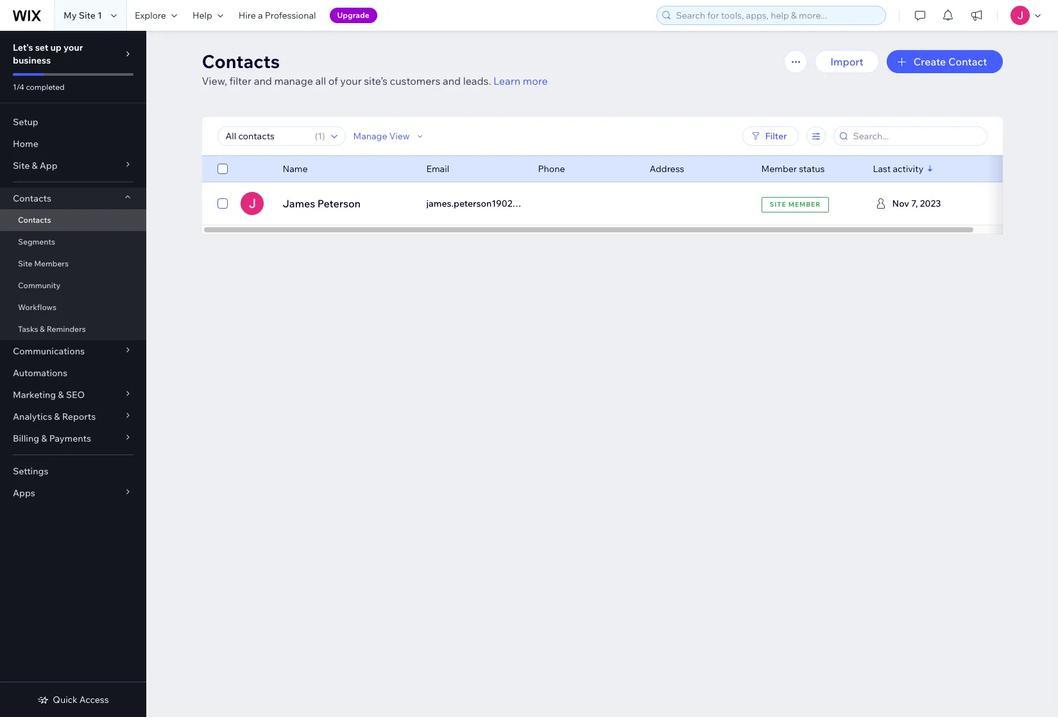 Task type: vqa. For each thing, say whether or not it's contained in the screenshot.
'&' within Marketing & SEO dropdown button
yes



Task type: locate. For each thing, give the bounding box(es) containing it.
view link
[[898, 192, 953, 215]]

setup link
[[0, 111, 146, 133]]

analytics & reports
[[13, 411, 96, 422]]

1
[[98, 10, 102, 21], [318, 130, 322, 142]]

tasks
[[18, 324, 38, 334]]

member down 'status'
[[789, 200, 821, 208]]

site
[[79, 10, 96, 21], [13, 160, 30, 171], [770, 200, 787, 208], [18, 259, 32, 268]]

site for site & app
[[13, 160, 30, 171]]

my
[[64, 10, 77, 21]]

site inside popup button
[[13, 160, 30, 171]]

& right tasks at the left top of page
[[40, 324, 45, 334]]

contacts up filter
[[202, 50, 280, 73]]

activity
[[893, 163, 924, 175]]

& left the app
[[32, 160, 38, 171]]

james peterson image
[[240, 192, 264, 215]]

phone
[[538, 163, 565, 175]]

marketing
[[13, 389, 56, 401]]

site right my
[[79, 10, 96, 21]]

(
[[315, 130, 318, 142]]

view,
[[202, 74, 227, 87]]

communications
[[13, 345, 85, 357]]

1 horizontal spatial your
[[340, 74, 362, 87]]

email
[[427, 163, 449, 175]]

your right up
[[64, 42, 83, 53]]

member
[[762, 163, 797, 175], [789, 200, 821, 208]]

reports
[[62, 411, 96, 422]]

import button
[[815, 50, 879, 73]]

professional
[[265, 10, 316, 21]]

segments link
[[0, 231, 146, 253]]

2023
[[920, 198, 941, 209]]

your
[[64, 42, 83, 53], [340, 74, 362, 87]]

upgrade
[[337, 10, 370, 20]]

site for site member
[[770, 200, 787, 208]]

site for site members
[[18, 259, 32, 268]]

business
[[13, 55, 51, 66]]

& right billing
[[41, 433, 47, 444]]

members
[[34, 259, 69, 268]]

member left 'status'
[[762, 163, 797, 175]]

0 horizontal spatial your
[[64, 42, 83, 53]]

1 horizontal spatial view
[[914, 197, 938, 210]]

1 vertical spatial 1
[[318, 130, 322, 142]]

manage
[[274, 74, 313, 87]]

and left "leads."
[[443, 74, 461, 87]]

2 vertical spatial contacts
[[18, 215, 51, 225]]

communications button
[[0, 340, 146, 362]]

nov
[[893, 198, 910, 209]]

1 vertical spatial your
[[340, 74, 362, 87]]

status
[[799, 163, 825, 175]]

contacts
[[202, 50, 280, 73], [13, 193, 51, 204], [18, 215, 51, 225]]

learn more button
[[494, 73, 548, 89]]

1 vertical spatial contacts
[[13, 193, 51, 204]]

2 and from the left
[[443, 74, 461, 87]]

create contact
[[914, 55, 988, 68]]

1 and from the left
[[254, 74, 272, 87]]

james
[[283, 197, 315, 210]]

contacts for the contacts link
[[18, 215, 51, 225]]

1 right my
[[98, 10, 102, 21]]

setup
[[13, 116, 38, 128]]

contacts inside contacts "dropdown button"
[[13, 193, 51, 204]]

automations link
[[0, 362, 146, 384]]

0 vertical spatial contacts
[[202, 50, 280, 73]]

contacts up the segments
[[18, 215, 51, 225]]

& for site
[[32, 160, 38, 171]]

leads.
[[463, 74, 491, 87]]

create
[[914, 55, 946, 68]]

& for billing
[[41, 433, 47, 444]]

1 horizontal spatial and
[[443, 74, 461, 87]]

view right "manage"
[[389, 130, 410, 142]]

& inside popup button
[[32, 160, 38, 171]]

0 horizontal spatial and
[[254, 74, 272, 87]]

site down the segments
[[18, 259, 32, 268]]

completed
[[26, 82, 65, 92]]

0 vertical spatial your
[[64, 42, 83, 53]]

marketing & seo button
[[0, 384, 146, 406]]

0 vertical spatial 1
[[98, 10, 102, 21]]

filter
[[230, 74, 252, 87]]

0 horizontal spatial 1
[[98, 10, 102, 21]]

help
[[192, 10, 212, 21]]

& inside popup button
[[58, 389, 64, 401]]

community
[[18, 281, 60, 290]]

filter
[[765, 130, 787, 142]]

1/4
[[13, 82, 24, 92]]

1 left "manage"
[[318, 130, 322, 142]]

and
[[254, 74, 272, 87], [443, 74, 461, 87]]

& left the seo
[[58, 389, 64, 401]]

contacts view, filter and manage all of your site's customers and leads. learn more
[[202, 50, 548, 87]]

let's
[[13, 42, 33, 53]]

home
[[13, 138, 38, 150]]

contacts inside the contacts link
[[18, 215, 51, 225]]

learn
[[494, 74, 521, 87]]

7,
[[912, 198, 918, 209]]

site down home on the top left
[[13, 160, 30, 171]]

0 horizontal spatial view
[[389, 130, 410, 142]]

& left the reports
[[54, 411, 60, 422]]

explore
[[135, 10, 166, 21]]

settings
[[13, 465, 48, 477]]

seo
[[66, 389, 85, 401]]

None checkbox
[[217, 161, 228, 177], [217, 196, 228, 211], [217, 161, 228, 177], [217, 196, 228, 211]]

apps button
[[0, 482, 146, 504]]

and right filter
[[254, 74, 272, 87]]

site down member status at top
[[770, 200, 787, 208]]

contacts down site & app
[[13, 193, 51, 204]]

site's
[[364, 74, 388, 87]]

your right of
[[340, 74, 362, 87]]

view right nov
[[914, 197, 938, 210]]

a
[[258, 10, 263, 21]]

import
[[831, 55, 864, 68]]

hire
[[239, 10, 256, 21]]

set
[[35, 42, 48, 53]]



Task type: describe. For each thing, give the bounding box(es) containing it.
name
[[283, 163, 308, 175]]

1/4 completed
[[13, 82, 65, 92]]

Search... field
[[850, 127, 983, 145]]

hire a professional
[[239, 10, 316, 21]]

let's set up your business
[[13, 42, 83, 66]]

site member
[[770, 200, 821, 208]]

& for analytics
[[54, 411, 60, 422]]

james peterson
[[283, 197, 361, 210]]

reminders
[[47, 324, 86, 334]]

tasks & reminders link
[[0, 318, 146, 340]]

customers
[[390, 74, 441, 87]]

community link
[[0, 275, 146, 297]]

1 horizontal spatial 1
[[318, 130, 322, 142]]

james.peterson1902@gmail.com
[[427, 198, 565, 209]]

manage
[[353, 130, 387, 142]]

last activity
[[873, 163, 924, 175]]

marketing & seo
[[13, 389, 85, 401]]

up
[[50, 42, 62, 53]]

all
[[316, 74, 326, 87]]

contacts link
[[0, 209, 146, 231]]

site members
[[18, 259, 69, 268]]

Unsaved view field
[[222, 127, 311, 145]]

contacts inside the contacts view, filter and manage all of your site's customers and leads. learn more
[[202, 50, 280, 73]]

automations
[[13, 367, 67, 379]]

your inside the let's set up your business
[[64, 42, 83, 53]]

contacts button
[[0, 187, 146, 209]]

tasks & reminders
[[18, 324, 86, 334]]

analytics & reports button
[[0, 406, 146, 428]]

filter button
[[742, 126, 799, 146]]

1 vertical spatial member
[[789, 200, 821, 208]]

sidebar element
[[0, 31, 146, 717]]

workflows
[[18, 302, 56, 312]]

site & app button
[[0, 155, 146, 177]]

last
[[873, 163, 891, 175]]

billing & payments button
[[0, 428, 146, 449]]

app
[[40, 160, 58, 171]]

of
[[329, 74, 338, 87]]

( 1 )
[[315, 130, 325, 142]]

billing
[[13, 433, 39, 444]]

billing & payments
[[13, 433, 91, 444]]

site members link
[[0, 253, 146, 275]]

upgrade button
[[330, 8, 377, 23]]

site & app
[[13, 160, 58, 171]]

your inside the contacts view, filter and manage all of your site's customers and leads. learn more
[[340, 74, 362, 87]]

access
[[79, 694, 109, 705]]

0 vertical spatial member
[[762, 163, 797, 175]]

apps
[[13, 487, 35, 499]]

1 vertical spatial view
[[914, 197, 938, 210]]

create contact button
[[887, 50, 1003, 73]]

address
[[650, 163, 685, 175]]

contacts for contacts "dropdown button"
[[13, 193, 51, 204]]

settings link
[[0, 460, 146, 482]]

more
[[523, 74, 548, 87]]

Search for tools, apps, help & more... field
[[672, 6, 882, 24]]

home link
[[0, 133, 146, 155]]

contact
[[949, 55, 988, 68]]

quick access
[[53, 694, 109, 705]]

manage view button
[[353, 130, 425, 142]]

0 vertical spatial view
[[389, 130, 410, 142]]

)
[[322, 130, 325, 142]]

help button
[[185, 0, 231, 31]]

workflows link
[[0, 297, 146, 318]]

payments
[[49, 433, 91, 444]]

quick access button
[[37, 694, 109, 705]]

analytics
[[13, 411, 52, 422]]

nov 7, 2023
[[893, 198, 941, 209]]

hire a professional link
[[231, 0, 324, 31]]

& for marketing
[[58, 389, 64, 401]]

segments
[[18, 237, 55, 246]]

& for tasks
[[40, 324, 45, 334]]

member status
[[762, 163, 825, 175]]

my site 1
[[64, 10, 102, 21]]

manage view
[[353, 130, 410, 142]]

quick
[[53, 694, 77, 705]]

peterson
[[318, 197, 361, 210]]



